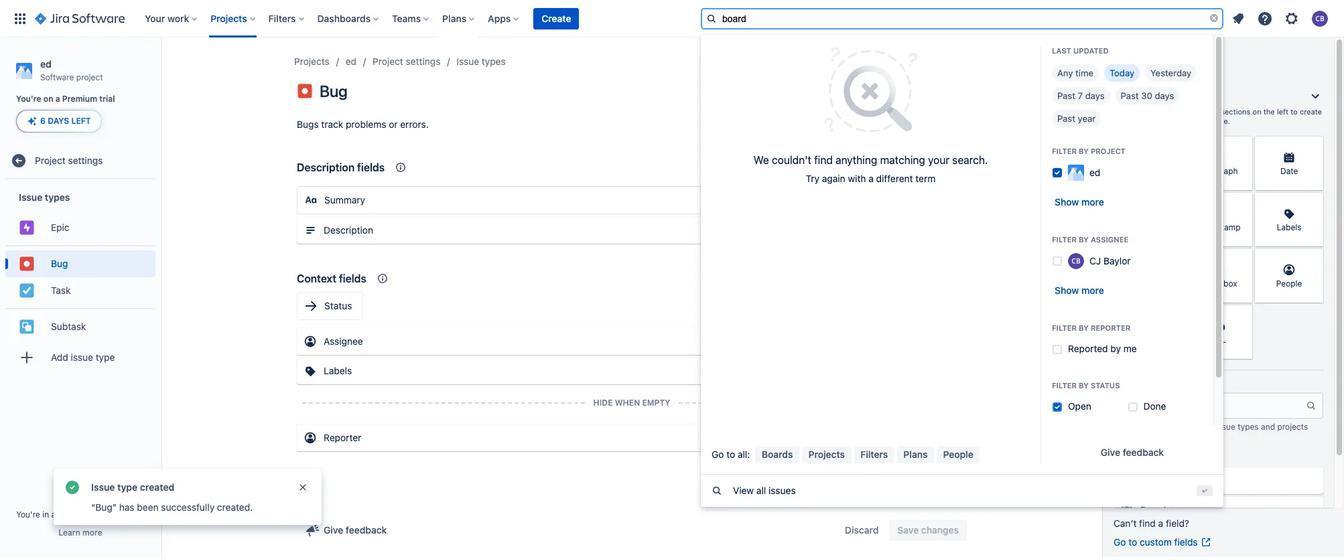 Task type: locate. For each thing, give the bounding box(es) containing it.
create for create
[[542, 12, 571, 24]]

projects right work
[[211, 12, 247, 24]]

project settings down the teams popup button at the left top of the page
[[373, 56, 441, 67]]

0 vertical spatial more information image
[[1306, 138, 1322, 154]]

people link
[[937, 447, 980, 463]]

0 vertical spatial issue
[[457, 56, 479, 67]]

days inside "button"
[[1086, 90, 1105, 101]]

0 horizontal spatial create
[[542, 12, 571, 24]]

issue down of
[[1192, 117, 1211, 125]]

any
[[1058, 67, 1073, 78]]

assignee
[[324, 336, 363, 347]]

days inside button
[[1155, 90, 1174, 101]]

go to all:
[[712, 449, 750, 460]]

1 vertical spatial settings
[[68, 155, 103, 166]]

2 horizontal spatial ed
[[1090, 167, 1101, 178]]

by left me
[[1111, 343, 1121, 354]]

the right of
[[1208, 107, 1219, 116]]

0 vertical spatial show
[[1055, 196, 1079, 207]]

created
[[140, 482, 175, 493]]

show more
[[1055, 196, 1104, 207], [1055, 284, 1104, 296]]

open field configuration image
[[946, 430, 962, 446]]

more information image for labels
[[1306, 194, 1322, 210]]

to left the all:
[[727, 449, 735, 460]]

ed inside ed software project
[[40, 58, 51, 70]]

time
[[1076, 67, 1094, 78]]

when
[[615, 398, 640, 408]]

description down summary
[[324, 225, 373, 236]]

show more button up filter by assignee
[[1047, 191, 1112, 213]]

filter up reported
[[1052, 323, 1077, 332]]

2 vertical spatial type
[[117, 482, 138, 493]]

your profile and settings image
[[1312, 10, 1328, 26]]

labels down assignee
[[324, 365, 352, 377]]

issue down plans popup button
[[457, 56, 479, 67]]

more down cj
[[1082, 284, 1104, 296]]

type up has
[[117, 482, 138, 493]]

project inside ed software project
[[76, 72, 103, 82]]

go inside the we couldn't find anything matching your search. banner
[[712, 449, 724, 460]]

1 horizontal spatial plans
[[904, 449, 928, 460]]

filter up the "open"
[[1052, 381, 1077, 390]]

0 horizontal spatial projects link
[[294, 54, 330, 70]]

issue right 'add'
[[71, 352, 93, 363]]

projects link
[[294, 54, 330, 70], [802, 447, 852, 463]]

issue up "bug"
[[91, 482, 115, 493]]

by up the "open"
[[1079, 381, 1089, 390]]

issue types down apps
[[457, 56, 506, 67]]

from
[[1174, 422, 1192, 432]]

edit
[[851, 85, 868, 97]]

give inside the we couldn't find anything matching your search. banner
[[1101, 447, 1121, 458]]

project down 6 days left dropdown button
[[35, 155, 66, 166]]

by left the assignee
[[1079, 235, 1089, 244]]

0 vertical spatial on
[[43, 94, 53, 104]]

2 filter from the top
[[1052, 235, 1077, 244]]

more down managed
[[82, 528, 102, 538]]

0 horizontal spatial the
[[1208, 107, 1219, 116]]

1 show from the top
[[1055, 196, 1079, 207]]

Type to search all fields text field
[[1115, 394, 1306, 418]]

project settings
[[373, 56, 441, 67], [35, 155, 103, 166]]

more information image up stamp
[[1235, 194, 1251, 210]]

issue inside issue types link
[[457, 56, 479, 67]]

create up "drag"
[[1114, 91, 1145, 101]]

0 vertical spatial you're
[[16, 94, 41, 104]]

drag a field type to one of the sections on the left to create a custom field for this issue type.
[[1114, 107, 1322, 125]]

projects up issue type icon at the top left
[[294, 56, 330, 67]]

1 vertical spatial bug
[[51, 258, 68, 269]]

types left and
[[1238, 422, 1259, 432]]

bug up task
[[51, 258, 68, 269]]

1 group from the top
[[5, 180, 155, 380]]

can't
[[1114, 518, 1137, 529]]

projects left filters link
[[809, 449, 845, 460]]

people
[[1277, 279, 1302, 289], [943, 449, 974, 460]]

1 horizontal spatial give feedback
[[1101, 447, 1164, 458]]

1 horizontal spatial days
[[1155, 90, 1174, 101]]

ed software project
[[40, 58, 103, 82]]

show more down cj
[[1055, 284, 1104, 296]]

all right search
[[1142, 381, 1151, 391]]

0 vertical spatial show more
[[1055, 196, 1104, 207]]

projects
[[211, 12, 247, 24], [294, 56, 330, 67], [809, 449, 845, 460]]

bug link
[[5, 251, 155, 278]]

dependent dropdown
[[1127, 330, 1169, 351]]

your
[[928, 154, 950, 166]]

1 vertical spatial give feedback button
[[297, 520, 395, 542]]

Search Jira field
[[701, 8, 1224, 29]]

0 horizontal spatial issue types
[[19, 192, 70, 203]]

project inside the we couldn't find anything matching your search. banner
[[1091, 146, 1126, 155]]

due date button
[[1114, 497, 1324, 524]]

all for search
[[1142, 381, 1151, 391]]

days right 7
[[1086, 90, 1105, 101]]

filters inside popup button
[[269, 12, 296, 24]]

discard button
[[837, 520, 887, 542]]

1 vertical spatial custom
[[1140, 537, 1172, 548]]

1 vertical spatial project
[[1091, 146, 1126, 155]]

cj
[[1090, 255, 1101, 266]]

show more button for ed
[[1047, 191, 1112, 213]]

2 vertical spatial projects
[[809, 449, 845, 460]]

0 vertical spatial more
[[1082, 196, 1104, 207]]

jira software image
[[35, 10, 125, 26], [35, 10, 125, 26]]

find up the again
[[814, 154, 833, 166]]

0 horizontal spatial project settings link
[[5, 148, 155, 174]]

dismiss image
[[298, 483, 308, 493]]

1 show more from the top
[[1055, 196, 1104, 207]]

anything
[[836, 154, 878, 166]]

sidebar navigation image
[[146, 54, 176, 80]]

1 horizontal spatial issue
[[91, 482, 115, 493]]

days for past 7 days
[[1086, 90, 1105, 101]]

0 vertical spatial filters
[[269, 12, 296, 24]]

0 horizontal spatial bug
[[51, 258, 68, 269]]

1 vertical spatial issue
[[19, 192, 42, 203]]

matching
[[880, 154, 925, 166]]

show for ed
[[1055, 196, 1079, 207]]

open
[[1068, 400, 1092, 412]]

all inside the we couldn't find anything matching your search. banner
[[757, 485, 766, 496]]

fields up compass
[[1159, 449, 1180, 459]]

2 horizontal spatial issue
[[457, 56, 479, 67]]

issue types
[[457, 56, 506, 67], [19, 192, 70, 203]]

settings down left
[[68, 155, 103, 166]]

give
[[1101, 447, 1121, 458], [324, 525, 343, 536]]

give feedback button down reuse
[[1093, 442, 1172, 463]]

settings image
[[1284, 10, 1300, 26]]

clear search session image
[[1209, 12, 1220, 23]]

filters button
[[264, 8, 309, 29]]

project for filter
[[1091, 146, 1126, 155]]

project down "year"
[[1091, 146, 1126, 155]]

0 vertical spatial settings
[[406, 56, 441, 67]]

the left left
[[1264, 107, 1275, 116]]

create inside button
[[542, 12, 571, 24]]

and
[[1261, 422, 1275, 432]]

suggested
[[1114, 449, 1156, 459]]

left
[[71, 116, 91, 126]]

ed down dashboards popup button
[[346, 56, 357, 67]]

types down apps
[[482, 56, 506, 67]]

projects link up issue type icon at the top left
[[294, 54, 330, 70]]

1 horizontal spatial issue types
[[457, 56, 506, 67]]

types up epic
[[45, 192, 70, 203]]

issue type created
[[91, 482, 175, 493]]

past left 7
[[1058, 90, 1076, 101]]

1 vertical spatial issue
[[71, 352, 93, 363]]

by for assignee
[[1079, 235, 1089, 244]]

1 horizontal spatial types
[[482, 56, 506, 67]]

give feedback button
[[1093, 442, 1172, 463], [297, 520, 395, 542]]

to down can't
[[1129, 537, 1137, 548]]

all for view
[[757, 485, 766, 496]]

3 more information image from the top
[[1306, 251, 1322, 267]]

1 horizontal spatial feedback
[[1123, 447, 1164, 458]]

3 more information image from the top
[[1235, 251, 1251, 267]]

you're up the 6
[[16, 94, 41, 104]]

boards
[[762, 449, 793, 460]]

group
[[5, 180, 155, 380], [5, 246, 155, 309]]

give feedback inside the we couldn't find anything matching your search. banner
[[1101, 447, 1164, 458]]

filters right 'projects' "popup button"
[[269, 12, 296, 24]]

0 horizontal spatial days
[[1086, 90, 1105, 101]]

type up for
[[1157, 107, 1172, 116]]

3 filter from the top
[[1052, 323, 1077, 332]]

show up 'filter by reporter'
[[1055, 284, 1079, 296]]

custom down "drag"
[[1120, 117, 1146, 125]]

description inside button
[[324, 225, 373, 236]]

filters
[[269, 12, 296, 24], [861, 449, 888, 460]]

or
[[389, 119, 398, 130]]

2 vertical spatial issue
[[91, 482, 115, 493]]

1 vertical spatial more information image
[[1306, 194, 1322, 210]]

1 vertical spatial issue types
[[19, 192, 70, 203]]

go for go to custom fields
[[1114, 537, 1126, 548]]

project settings link down the teams popup button at the left top of the page
[[373, 54, 441, 70]]

1 vertical spatial go
[[1114, 537, 1126, 548]]

2 days from the left
[[1155, 90, 1174, 101]]

past inside past 30 days button
[[1121, 90, 1139, 101]]

1 vertical spatial project settings
[[35, 155, 103, 166]]

0 vertical spatial issue types
[[457, 56, 506, 67]]

1 horizontal spatial people
[[1277, 279, 1302, 289]]

show more button down cj
[[1047, 280, 1112, 301]]

1 you're from the top
[[16, 94, 41, 104]]

1 horizontal spatial all
[[1142, 381, 1151, 391]]

settings down the teams popup button at the left top of the page
[[406, 56, 441, 67]]

couldn't
[[772, 154, 812, 166]]

types
[[482, 56, 506, 67], [45, 192, 70, 203], [1238, 422, 1259, 432]]

filters link
[[854, 447, 895, 463]]

issue types up epic
[[19, 192, 70, 203]]

to up this
[[1174, 107, 1181, 116]]

on right sections
[[1253, 107, 1262, 116]]

0 vertical spatial projects link
[[294, 54, 330, 70]]

past left "year"
[[1058, 113, 1076, 124]]

field right 30
[[1155, 91, 1178, 101]]

1 vertical spatial on
[[1253, 107, 1262, 116]]

successfully
[[161, 502, 215, 513]]

more information image for date
[[1306, 138, 1322, 154]]

more information image
[[1306, 138, 1322, 154], [1306, 194, 1322, 210], [1306, 251, 1322, 267]]

1 vertical spatial filters
[[861, 449, 888, 460]]

ed inside the we couldn't find anything matching your search. banner
[[1090, 167, 1101, 178]]

more inside button
[[82, 528, 102, 538]]

filter left the assignee
[[1052, 235, 1077, 244]]

status
[[1091, 381, 1120, 390]]

1 show more button from the top
[[1047, 191, 1112, 213]]

field left for
[[1148, 117, 1163, 125]]

types inside group
[[45, 192, 70, 203]]

1 vertical spatial types
[[45, 192, 70, 203]]

field down create a field
[[1139, 107, 1154, 116]]

you're left in
[[16, 510, 40, 520]]

create for create a field
[[1114, 91, 1145, 101]]

0 vertical spatial give feedback button
[[1093, 442, 1172, 463]]

to inside the we couldn't find anything matching your search. banner
[[727, 449, 735, 460]]

on up the 6
[[43, 94, 53, 104]]

project right the ed link
[[373, 56, 403, 67]]

issue for issue types link
[[457, 56, 479, 67]]

type inside "drag a field type to one of the sections on the left to create a custom field for this issue type."
[[1157, 107, 1172, 116]]

task link
[[5, 278, 155, 304]]

1 horizontal spatial projects link
[[802, 447, 852, 463]]

a inside the we couldn't find anything matching your search. try again with a different term
[[869, 173, 874, 184]]

0 horizontal spatial filters
[[269, 12, 296, 24]]

filter down past year
[[1052, 146, 1077, 155]]

give feedback button down dismiss image
[[297, 520, 395, 542]]

1 filter from the top
[[1052, 146, 1077, 155]]

custom down can't find a field?
[[1140, 537, 1172, 548]]

1 vertical spatial more
[[1082, 284, 1104, 296]]

you're
[[16, 94, 41, 104], [16, 510, 40, 520]]

all right "view"
[[757, 485, 766, 496]]

to inside go to custom fields link
[[1129, 537, 1137, 548]]

0 horizontal spatial types
[[45, 192, 70, 203]]

give feedback
[[1101, 447, 1164, 458], [324, 525, 387, 536]]

more information image down stamp
[[1235, 251, 1251, 267]]

go
[[712, 449, 724, 460], [1114, 537, 1126, 548]]

the
[[1208, 107, 1219, 116], [1264, 107, 1275, 116]]

more for ed
[[1082, 196, 1104, 207]]

days right 30
[[1155, 90, 1174, 101]]

past year
[[1058, 113, 1096, 124]]

filter for cj baylor
[[1052, 235, 1077, 244]]

2 vertical spatial project
[[118, 510, 145, 520]]

search no results image
[[824, 45, 918, 134]]

2 vertical spatial more
[[82, 528, 102, 538]]

0 vertical spatial projects
[[211, 12, 247, 24]]

1 horizontal spatial projects
[[294, 56, 330, 67]]

labels down date
[[1277, 223, 1302, 233]]

issue types link
[[457, 54, 506, 70]]

2 vertical spatial more information image
[[1235, 251, 1251, 267]]

2 you're from the top
[[16, 510, 40, 520]]

1 vertical spatial give
[[324, 525, 343, 536]]

field?
[[1166, 518, 1190, 529]]

1 vertical spatial projects link
[[802, 447, 852, 463]]

you're for you're on a premium trial
[[16, 94, 41, 104]]

show for cj baylor
[[1055, 284, 1079, 296]]

fields up done
[[1153, 381, 1174, 391]]

0 horizontal spatial go
[[712, 449, 724, 460]]

1 days from the left
[[1086, 90, 1105, 101]]

past left 30
[[1121, 90, 1139, 101]]

show up filter by assignee
[[1055, 196, 1079, 207]]

2 group from the top
[[5, 246, 155, 309]]

0 vertical spatial all
[[1142, 381, 1151, 391]]

0 horizontal spatial feedback
[[346, 525, 387, 536]]

1 horizontal spatial labels
[[1277, 223, 1302, 233]]

days
[[1086, 90, 1105, 101], [1155, 90, 1174, 101]]

0 vertical spatial go
[[712, 449, 724, 460]]

custom
[[1120, 117, 1146, 125], [1140, 537, 1172, 548]]

2 show more from the top
[[1055, 284, 1104, 296]]

0 vertical spatial find
[[814, 154, 833, 166]]

create button
[[534, 8, 579, 29]]

1 vertical spatial show more button
[[1047, 280, 1112, 301]]

issue types inside group
[[19, 192, 70, 203]]

plans
[[442, 12, 467, 24], [904, 449, 928, 460]]

by for project
[[1079, 146, 1089, 155]]

epic
[[51, 222, 69, 233]]

1 more information image from the top
[[1306, 138, 1322, 154]]

summary button
[[297, 186, 967, 214]]

ed up software
[[40, 58, 51, 70]]

again
[[822, 173, 846, 184]]

issues
[[769, 485, 796, 496]]

project settings down 6 days left
[[35, 155, 103, 166]]

1 horizontal spatial give feedback button
[[1093, 442, 1172, 463]]

2 show more button from the top
[[1047, 280, 1112, 301]]

date
[[1281, 166, 1298, 177]]

1 horizontal spatial type
[[117, 482, 138, 493]]

2 horizontal spatial project
[[1091, 146, 1126, 155]]

0 vertical spatial labels
[[1277, 223, 1302, 233]]

more up filter by assignee
[[1082, 196, 1104, 207]]

2 show from the top
[[1055, 284, 1079, 296]]

past for past 30 days
[[1121, 90, 1139, 101]]

1 vertical spatial show
[[1055, 284, 1079, 296]]

issue inside group
[[19, 192, 42, 203]]

go down can't
[[1114, 537, 1126, 548]]

projects inside "popup button"
[[211, 12, 247, 24]]

show more up filter by assignee
[[1055, 196, 1104, 207]]

0 vertical spatial issue
[[1192, 117, 1211, 125]]

description for description fields
[[297, 162, 355, 174]]

issue right other
[[1216, 422, 1236, 432]]

project down issue type created
[[118, 510, 145, 520]]

try
[[806, 173, 820, 184]]

reuse
[[1114, 422, 1137, 432]]

2 more information image from the top
[[1306, 194, 1322, 210]]

bugs
[[297, 119, 319, 130]]

teams
[[392, 12, 421, 24]]

0 vertical spatial project settings link
[[373, 54, 441, 70]]

0 vertical spatial more information image
[[1235, 138, 1251, 154]]

view
[[733, 485, 754, 496]]

project settings link down left
[[5, 148, 155, 174]]

notifications image
[[1230, 10, 1247, 26]]

by down "year"
[[1079, 146, 1089, 155]]

0 horizontal spatial project
[[35, 155, 66, 166]]

go left the all:
[[712, 449, 724, 460]]

2 horizontal spatial type
[[1157, 107, 1172, 116]]

edit workflow
[[851, 85, 911, 97]]

create right apps popup button
[[542, 12, 571, 24]]

ed down filter by project on the right top of page
[[1090, 167, 1101, 178]]

left
[[1277, 107, 1289, 116]]

2 more information image from the top
[[1235, 194, 1251, 210]]

project up premium
[[76, 72, 103, 82]]

description up summary
[[297, 162, 355, 174]]

past for past year
[[1058, 113, 1076, 124]]

past inside past year button
[[1058, 113, 1076, 124]]

success image
[[64, 480, 80, 496]]

more information image
[[1235, 138, 1251, 154], [1235, 194, 1251, 210], [1235, 251, 1251, 267]]

for
[[1166, 117, 1175, 125]]

1 horizontal spatial issue
[[1192, 117, 1211, 125]]

0 horizontal spatial projects
[[211, 12, 247, 24]]

0 vertical spatial custom
[[1120, 117, 1146, 125]]

more information image for checkbox
[[1235, 251, 1251, 267]]

empty
[[642, 398, 671, 408]]

type down the "subtask" link
[[96, 352, 115, 363]]

1 vertical spatial field
[[1139, 107, 1154, 116]]

apps
[[488, 12, 511, 24]]

plans right filters link
[[904, 449, 928, 460]]

0 vertical spatial give
[[1101, 447, 1121, 458]]

1 vertical spatial give feedback
[[324, 525, 387, 536]]

issue
[[1192, 117, 1211, 125], [71, 352, 93, 363], [1216, 422, 1236, 432]]

go for go to all:
[[712, 449, 724, 460]]

plans right the teams popup button at the left top of the page
[[442, 12, 467, 24]]

today
[[1110, 67, 1135, 78]]

settings
[[406, 56, 441, 67], [68, 155, 103, 166]]

fields left more information about the context fields icon at the left
[[339, 273, 367, 285]]

work
[[168, 12, 189, 24]]

0 horizontal spatial issue
[[19, 192, 42, 203]]

more information image down sections
[[1235, 138, 1251, 154]]

1 more information image from the top
[[1235, 138, 1251, 154]]

issue up epic link
[[19, 192, 42, 203]]

yesterday
[[1151, 67, 1192, 78]]

0 vertical spatial project settings
[[373, 56, 441, 67]]

1 vertical spatial description
[[324, 225, 373, 236]]

plans link
[[897, 447, 934, 463]]

projects link left filters link
[[802, 447, 852, 463]]

bug right issue type icon at the top left
[[320, 82, 348, 101]]

filters left plans link
[[861, 449, 888, 460]]

by up reported
[[1079, 323, 1089, 332]]

1 horizontal spatial the
[[1264, 107, 1275, 116]]

find down the due
[[1139, 518, 1156, 529]]

1 horizontal spatial create
[[1114, 91, 1145, 101]]

ed
[[346, 56, 357, 67], [40, 58, 51, 70], [1090, 167, 1101, 178]]

4 filter from the top
[[1052, 381, 1077, 390]]

past inside past 7 days "button"
[[1058, 90, 1076, 101]]

by for me
[[1111, 343, 1121, 354]]



Task type: vqa. For each thing, say whether or not it's contained in the screenshot.
custom in the Drag a field type to one of the sections on the left to create a custom field for this issue type.
yes



Task type: describe. For each thing, give the bounding box(es) containing it.
appswitcher icon image
[[12, 10, 28, 26]]

fields
[[1114, 64, 1144, 76]]

add issue type
[[51, 352, 115, 363]]

cj baylor
[[1090, 255, 1131, 266]]

sections
[[1221, 107, 1251, 116]]

compass button
[[1114, 468, 1324, 495]]

been
[[137, 502, 159, 513]]

drag
[[1114, 107, 1131, 116]]

projects button
[[207, 8, 260, 29]]

dependent
[[1127, 330, 1169, 340]]

1 horizontal spatial project
[[118, 510, 145, 520]]

0 horizontal spatial give feedback button
[[297, 520, 395, 542]]

filter for ed
[[1052, 146, 1077, 155]]

by for reporter
[[1079, 323, 1089, 332]]

managed
[[81, 510, 116, 520]]

reporter
[[1091, 323, 1131, 332]]

reported by me
[[1068, 343, 1137, 354]]

"bug" has been successfully created.
[[91, 502, 253, 513]]

1 vertical spatial find
[[1139, 518, 1156, 529]]

types for group containing issue types
[[45, 192, 70, 203]]

last
[[1052, 46, 1072, 55]]

fields right 27 on the bottom of the page
[[1151, 422, 1172, 432]]

1 vertical spatial plans
[[904, 449, 928, 460]]

description for description
[[324, 225, 373, 236]]

find inside the we couldn't find anything matching your search. try again with a different term
[[814, 154, 833, 166]]

more information image for paragraph
[[1235, 138, 1251, 154]]

this
[[1177, 117, 1190, 125]]

baylor
[[1104, 255, 1131, 266]]

help image
[[1257, 10, 1273, 26]]

term
[[916, 173, 936, 184]]

software
[[40, 72, 74, 82]]

labels inside button
[[324, 365, 352, 377]]

more information about the fields image
[[1152, 62, 1168, 78]]

today button
[[1105, 64, 1140, 81]]

you're for you're in a team-managed project
[[16, 510, 40, 520]]

2 horizontal spatial issue
[[1216, 422, 1236, 432]]

view all issues link
[[701, 475, 1224, 507]]

by for status
[[1079, 381, 1089, 390]]

type inside button
[[96, 352, 115, 363]]

primary element
[[8, 0, 1090, 37]]

updated
[[1074, 46, 1109, 55]]

1 vertical spatial feedback
[[346, 525, 387, 536]]

projects for 'projects' "popup button"
[[211, 12, 247, 24]]

due date
[[1141, 505, 1180, 516]]

1 horizontal spatial project settings link
[[373, 54, 441, 70]]

your work
[[145, 12, 189, 24]]

0 vertical spatial people
[[1277, 279, 1302, 289]]

0 horizontal spatial give feedback
[[324, 525, 387, 536]]

issue for group containing issue types
[[19, 192, 42, 203]]

year
[[1078, 113, 1096, 124]]

more information about the context fields image
[[375, 271, 391, 287]]

30
[[1141, 90, 1153, 101]]

description fields
[[297, 162, 385, 174]]

apps button
[[484, 8, 524, 29]]

assignee button
[[297, 328, 967, 355]]

add issue type button
[[5, 345, 155, 372]]

show more button for cj baylor
[[1047, 280, 1112, 301]]

fields left this link will be opened in a new tab image
[[1175, 537, 1198, 548]]

last updated option group
[[1052, 64, 1203, 127]]

create
[[1300, 107, 1322, 116]]

paragraph
[[1199, 166, 1238, 177]]

discard
[[845, 525, 879, 536]]

issue inside "drag a field type to one of the sections on the left to create a custom field for this issue type."
[[1192, 117, 1211, 125]]

people inside the we couldn't find anything matching your search. banner
[[943, 449, 974, 460]]

issue inside button
[[71, 352, 93, 363]]

past 30 days
[[1121, 90, 1174, 101]]

workflow
[[871, 85, 911, 97]]

we couldn't find anything matching your search. try again with a different term
[[754, 154, 988, 184]]

past for past 7 days
[[1058, 90, 1076, 101]]

2 horizontal spatial projects
[[809, 449, 845, 460]]

you're on a premium trial
[[16, 94, 115, 104]]

search.
[[953, 154, 988, 166]]

2 horizontal spatial types
[[1238, 422, 1259, 432]]

issue type icon image
[[297, 83, 313, 99]]

view all issues
[[733, 485, 796, 496]]

2 vertical spatial field
[[1148, 117, 1163, 125]]

created.
[[217, 502, 253, 513]]

1 horizontal spatial project
[[373, 56, 403, 67]]

this link will be opened in a new tab image
[[1201, 537, 1211, 548]]

reporter
[[324, 432, 361, 444]]

1 the from the left
[[1208, 107, 1219, 116]]

1 horizontal spatial project settings
[[373, 56, 441, 67]]

projects for top projects link
[[294, 56, 330, 67]]

types for issue types link
[[482, 56, 506, 67]]

learn more button
[[59, 528, 102, 539]]

go to custom fields
[[1114, 537, 1198, 548]]

bug inside group
[[51, 258, 68, 269]]

1 horizontal spatial ed
[[346, 56, 357, 67]]

search image
[[706, 13, 717, 24]]

1 vertical spatial project
[[35, 155, 66, 166]]

edit workflow button
[[829, 80, 919, 102]]

to right left
[[1291, 107, 1298, 116]]

1 horizontal spatial settings
[[406, 56, 441, 67]]

"bug"
[[91, 502, 117, 513]]

has
[[119, 502, 134, 513]]

create a field
[[1114, 91, 1178, 101]]

past 7 days
[[1058, 90, 1105, 101]]

dashboards button
[[313, 8, 384, 29]]

summary
[[324, 194, 365, 206]]

issue types for group containing issue types
[[19, 192, 70, 203]]

days for past 30 days
[[1155, 90, 1174, 101]]

more for cj baylor
[[1082, 284, 1104, 296]]

more information about the context fields image
[[393, 160, 409, 176]]

time
[[1197, 223, 1215, 233]]

go to custom fields link
[[1114, 536, 1211, 550]]

view all issues image
[[712, 486, 722, 496]]

issue types for issue types link
[[457, 56, 506, 67]]

0 horizontal spatial project settings
[[35, 155, 103, 166]]

premium
[[62, 94, 97, 104]]

0 horizontal spatial give
[[324, 525, 343, 536]]

group containing issue types
[[5, 180, 155, 380]]

type.
[[1213, 117, 1231, 125]]

reported
[[1068, 343, 1108, 354]]

other
[[1194, 422, 1214, 432]]

plans inside popup button
[[442, 12, 467, 24]]

on inside "drag a field type to one of the sections on the left to create a custom field for this issue type."
[[1253, 107, 1262, 116]]

trial
[[99, 94, 115, 104]]

learn
[[59, 528, 80, 538]]

fields left more information about the context fields image
[[357, 162, 385, 174]]

past year button
[[1052, 110, 1101, 127]]

feedback inside the we couldn't find anything matching your search. banner
[[1123, 447, 1164, 458]]

show more for cj baylor
[[1055, 284, 1104, 296]]

field for drag
[[1139, 107, 1154, 116]]

group containing bug
[[5, 246, 155, 309]]

we couldn't find anything matching your search. banner
[[0, 0, 1344, 507]]

custom inside "drag a field type to one of the sections on the left to create a custom field for this issue type."
[[1120, 117, 1146, 125]]

filter by status
[[1052, 381, 1120, 390]]

task
[[51, 285, 71, 296]]

more information image for time stamp
[[1235, 194, 1251, 210]]

search
[[1114, 381, 1140, 391]]

all:
[[738, 449, 750, 460]]

status
[[324, 300, 352, 312]]

add
[[51, 352, 68, 363]]

project for ed
[[76, 72, 103, 82]]

epic link
[[5, 215, 155, 241]]

with
[[848, 173, 866, 184]]

errors.
[[400, 119, 429, 130]]

show more for ed
[[1055, 196, 1104, 207]]

1 vertical spatial project settings link
[[5, 148, 155, 174]]

field for create
[[1155, 91, 1178, 101]]

1 horizontal spatial bug
[[320, 82, 348, 101]]

more information image for people
[[1306, 251, 1322, 267]]

2 the from the left
[[1264, 107, 1275, 116]]

6
[[40, 116, 46, 126]]

add issue type image
[[19, 350, 35, 366]]

different
[[876, 173, 913, 184]]

one
[[1183, 107, 1196, 116]]

learn more
[[59, 528, 102, 538]]

url
[[1211, 335, 1227, 345]]

filter for done
[[1052, 381, 1077, 390]]

0 horizontal spatial settings
[[68, 155, 103, 166]]

labels button
[[297, 358, 967, 385]]



